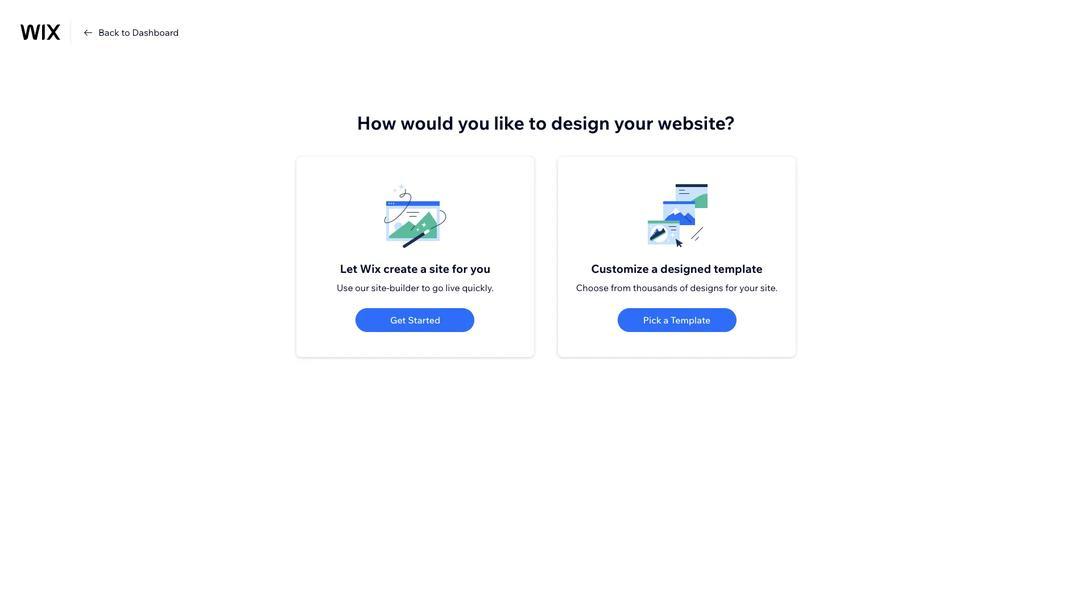 Task type: vqa. For each thing, say whether or not it's contained in the screenshot.
Start associated with How to customize your image layout in the Wix Editor
no



Task type: describe. For each thing, give the bounding box(es) containing it.
1 vertical spatial you
[[471, 262, 491, 276]]

designed
[[661, 262, 712, 276]]

our
[[355, 282, 370, 294]]

builder
[[390, 282, 420, 294]]

to for use our site-builder to go live quickly.
[[422, 282, 431, 294]]

a for customize
[[652, 262, 658, 276]]

how
[[357, 112, 397, 134]]

back to dashboard
[[98, 27, 179, 38]]

your for website?
[[614, 112, 654, 134]]

designs
[[691, 282, 724, 294]]

how would you like to design your website?
[[357, 112, 736, 134]]

template
[[671, 315, 711, 326]]

site-
[[372, 282, 390, 294]]

from
[[611, 282, 631, 294]]

design
[[551, 112, 610, 134]]

wix
[[360, 262, 381, 276]]

create
[[384, 262, 418, 276]]

site
[[430, 262, 450, 276]]

your for site.
[[740, 282, 759, 294]]

pick a template button
[[618, 308, 737, 332]]

pick
[[644, 315, 662, 326]]

website?
[[658, 112, 736, 134]]

site.
[[761, 282, 778, 294]]

like
[[494, 112, 525, 134]]

for for site
[[452, 262, 468, 276]]

quickly.
[[462, 282, 494, 294]]

pick a template
[[644, 315, 711, 326]]



Task type: locate. For each thing, give the bounding box(es) containing it.
a up thousands
[[652, 262, 658, 276]]

back to dashboard button
[[81, 26, 179, 39]]

1 horizontal spatial to
[[422, 282, 431, 294]]

1 vertical spatial your
[[740, 282, 759, 294]]

use
[[337, 282, 353, 294]]

you
[[458, 112, 490, 134], [471, 262, 491, 276]]

a right pick on the bottom right
[[664, 315, 669, 326]]

to right like
[[529, 112, 547, 134]]

your right design
[[614, 112, 654, 134]]

your
[[614, 112, 654, 134], [740, 282, 759, 294]]

2 vertical spatial to
[[422, 282, 431, 294]]

for for designs
[[726, 282, 738, 294]]

choose from thousands of designs for your site.
[[576, 282, 778, 294]]

dashboard
[[132, 27, 179, 38]]

back
[[98, 27, 119, 38]]

0 horizontal spatial to
[[121, 27, 130, 38]]

to left go
[[422, 282, 431, 294]]

0 vertical spatial you
[[458, 112, 490, 134]]

you left like
[[458, 112, 490, 134]]

get
[[390, 315, 406, 326]]

0 vertical spatial your
[[614, 112, 654, 134]]

0 vertical spatial for
[[452, 262, 468, 276]]

1 vertical spatial for
[[726, 282, 738, 294]]

let wix create a site for you
[[340, 262, 491, 276]]

customize a designed template
[[591, 262, 763, 276]]

for
[[452, 262, 468, 276], [726, 282, 738, 294]]

a left site
[[421, 262, 427, 276]]

2 horizontal spatial to
[[529, 112, 547, 134]]

get started
[[390, 315, 441, 326]]

0 horizontal spatial for
[[452, 262, 468, 276]]

live
[[446, 282, 460, 294]]

for up live
[[452, 262, 468, 276]]

1 vertical spatial to
[[529, 112, 547, 134]]

0 horizontal spatial a
[[421, 262, 427, 276]]

1 horizontal spatial your
[[740, 282, 759, 294]]

customize
[[591, 262, 649, 276]]

of
[[680, 282, 688, 294]]

would
[[401, 112, 454, 134]]

started
[[408, 315, 441, 326]]

go
[[433, 282, 444, 294]]

to
[[121, 27, 130, 38], [529, 112, 547, 134], [422, 282, 431, 294]]

to inside button
[[121, 27, 130, 38]]

your left site.
[[740, 282, 759, 294]]

to for how would you like to design your website?
[[529, 112, 547, 134]]

you up quickly.
[[471, 262, 491, 276]]

get started button
[[356, 308, 475, 332]]

0 vertical spatial to
[[121, 27, 130, 38]]

use our site-builder to go live quickly.
[[337, 282, 494, 294]]

to right back
[[121, 27, 130, 38]]

a inside 'button'
[[664, 315, 669, 326]]

0 horizontal spatial your
[[614, 112, 654, 134]]

for down template
[[726, 282, 738, 294]]

1 horizontal spatial for
[[726, 282, 738, 294]]

a
[[421, 262, 427, 276], [652, 262, 658, 276], [664, 315, 669, 326]]

let
[[340, 262, 358, 276]]

template
[[714, 262, 763, 276]]

thousands
[[633, 282, 678, 294]]

a for pick
[[664, 315, 669, 326]]

choose
[[576, 282, 609, 294]]

1 horizontal spatial a
[[652, 262, 658, 276]]

2 horizontal spatial a
[[664, 315, 669, 326]]



